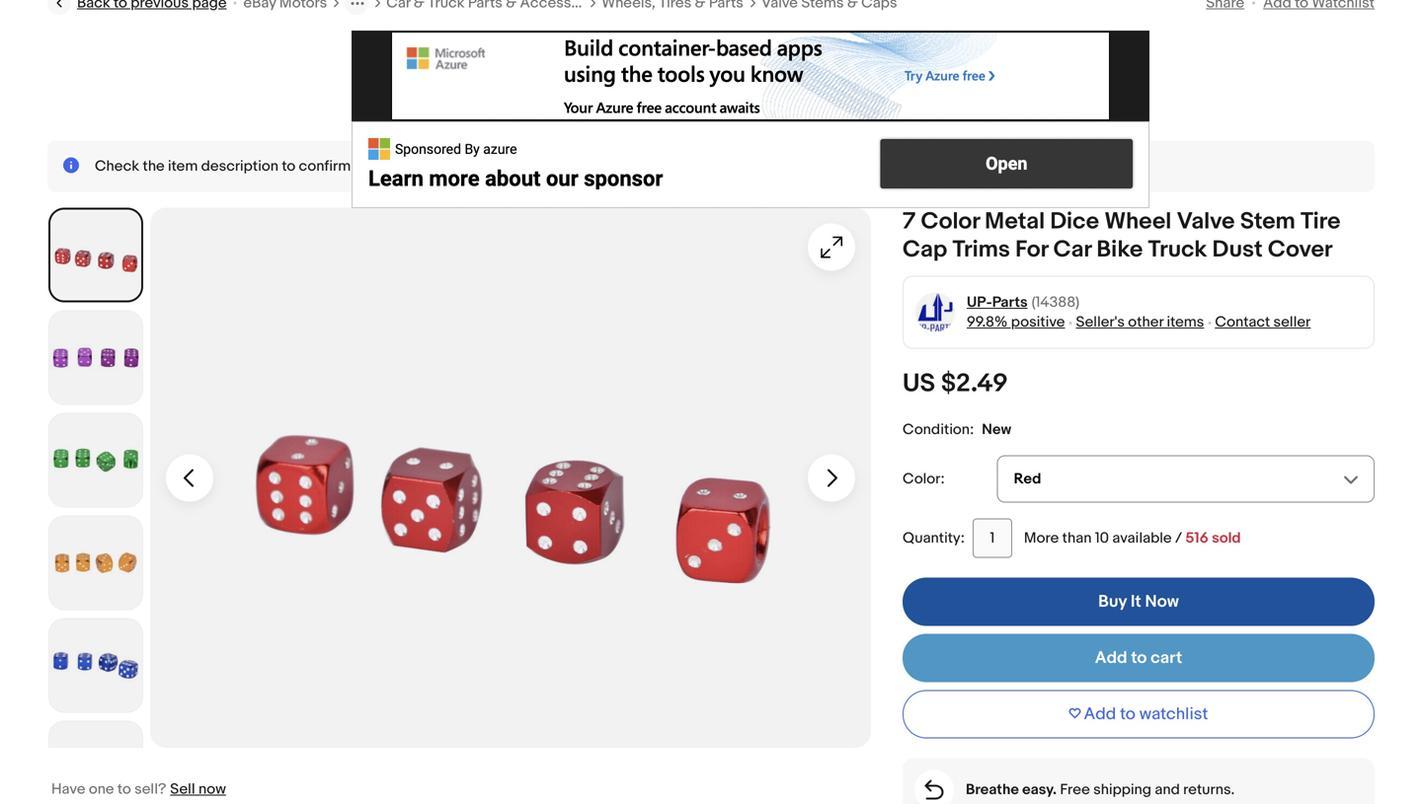 Task type: locate. For each thing, give the bounding box(es) containing it.
your
[[406, 158, 435, 175]]

up parts image
[[915, 292, 955, 333]]

buy
[[1098, 592, 1127, 613]]

fits
[[382, 158, 403, 175]]

add for add to cart
[[1095, 648, 1127, 669]]

add left cart
[[1095, 648, 1127, 669]]

tire
[[1301, 208, 1341, 236]]

cart
[[1151, 648, 1182, 669]]

the
[[143, 158, 165, 175]]

color down the condition:
[[903, 471, 941, 488]]

7
[[903, 208, 916, 236]]

parts
[[992, 294, 1028, 312]]

for
[[1015, 236, 1048, 264]]

to left confirm
[[282, 158, 295, 175]]

7 color metal dice wheel valve stem tire cap trims for car bike truck dust cover - picture 10 of 15 image
[[150, 208, 871, 749]]

free
[[1060, 782, 1090, 799]]

trims
[[952, 236, 1010, 264]]

add down add to cart
[[1084, 705, 1116, 725]]

easy.
[[1022, 782, 1057, 799]]

buy it now
[[1098, 592, 1179, 613]]

available
[[1112, 530, 1172, 548]]

to
[[282, 158, 295, 175], [1131, 648, 1147, 669], [1120, 705, 1136, 725], [117, 781, 131, 799]]

to right one
[[117, 781, 131, 799]]

7 color metal dice wheel valve stem tire cap trims for car bike truck dust cover
[[903, 208, 1341, 264]]

picture 12 of 15 image
[[49, 414, 142, 507]]

10
[[1095, 530, 1109, 548]]

breathe
[[966, 782, 1019, 799]]

watchlist
[[1139, 705, 1208, 725]]

seller
[[1274, 314, 1311, 331]]

check
[[95, 158, 139, 175]]

add inside button
[[1084, 705, 1116, 725]]

99.8% positive link
[[967, 314, 1065, 331]]

1 vertical spatial add
[[1084, 705, 1116, 725]]

than
[[1062, 530, 1092, 548]]

516
[[1186, 530, 1209, 548]]

0 vertical spatial add
[[1095, 648, 1127, 669]]

cap
[[903, 236, 947, 264]]

add for add to watchlist
[[1084, 705, 1116, 725]]

Quantity: text field
[[973, 519, 1012, 559]]

seller's
[[1076, 314, 1125, 331]]

picture 11 of 15 image
[[49, 312, 142, 404]]

confirm
[[299, 158, 351, 175]]

up-parts (14388)
[[967, 294, 1080, 312]]

add to cart link
[[903, 635, 1375, 683]]

to left cart
[[1131, 648, 1147, 669]]

to left watchlist
[[1120, 705, 1136, 725]]

stem
[[1240, 208, 1295, 236]]

more than 10 available / 516 sold
[[1024, 530, 1241, 548]]

seller's other items
[[1076, 314, 1204, 331]]

up-
[[967, 294, 992, 312]]

now
[[198, 781, 226, 799]]

bike
[[1097, 236, 1143, 264]]

add
[[1095, 648, 1127, 669], [1084, 705, 1116, 725]]

have one to sell? sell now
[[51, 781, 226, 799]]

sold
[[1212, 530, 1241, 548]]

valve
[[1177, 208, 1235, 236]]

new
[[982, 421, 1011, 439]]

0 vertical spatial color
[[921, 208, 980, 236]]

to inside region
[[282, 158, 295, 175]]

wheel
[[1104, 208, 1172, 236]]

us
[[903, 369, 935, 400]]

cover
[[1268, 236, 1333, 264]]

metal
[[985, 208, 1045, 236]]

condition:
[[903, 421, 974, 439]]

seller's other items link
[[1076, 314, 1204, 331]]

color
[[921, 208, 980, 236], [903, 471, 941, 488]]

item
[[168, 158, 198, 175]]

color right 7 at the right top of the page
[[921, 208, 980, 236]]



Task type: describe. For each thing, give the bounding box(es) containing it.
(14388)
[[1032, 294, 1080, 312]]

items
[[1167, 314, 1204, 331]]

add to cart
[[1095, 648, 1182, 669]]

check the item description to confirm this fits your vehicle region
[[47, 141, 1375, 192]]

condition: new
[[903, 421, 1011, 439]]

picture 14 of 15 image
[[49, 620, 142, 713]]

contact seller link
[[1215, 314, 1311, 331]]

1 vertical spatial color
[[903, 471, 941, 488]]

to inside button
[[1120, 705, 1136, 725]]

one
[[89, 781, 114, 799]]

sell
[[170, 781, 195, 799]]

contact
[[1215, 314, 1270, 331]]

dust
[[1212, 236, 1263, 264]]

add to watchlist
[[1084, 705, 1208, 725]]

advertisement region
[[352, 31, 1150, 208]]

add to watchlist button
[[903, 691, 1375, 739]]

99.8%
[[967, 314, 1008, 331]]

more
[[1024, 530, 1059, 548]]

dice
[[1050, 208, 1099, 236]]

$2.49
[[941, 369, 1008, 400]]

quantity:
[[903, 530, 965, 548]]

it
[[1131, 592, 1141, 613]]

car
[[1053, 236, 1091, 264]]

color inside '7 color metal dice wheel valve stem tire cap trims for car bike truck dust cover'
[[921, 208, 980, 236]]

with details__icon image
[[925, 781, 944, 800]]

sell now link
[[170, 781, 226, 799]]

other
[[1128, 314, 1163, 331]]

truck
[[1148, 236, 1207, 264]]

shipping
[[1093, 782, 1152, 799]]

picture 13 of 15 image
[[49, 517, 142, 610]]

up-parts link
[[967, 293, 1028, 313]]

and
[[1155, 782, 1180, 799]]

99.8% positive
[[967, 314, 1065, 331]]

check the item description to confirm this fits your vehicle
[[95, 158, 487, 175]]

us $2.49
[[903, 369, 1008, 400]]

have
[[51, 781, 85, 799]]

sell?
[[134, 781, 166, 799]]

vehicle
[[439, 158, 487, 175]]

now
[[1145, 592, 1179, 613]]

returns.
[[1183, 782, 1235, 799]]

description
[[201, 158, 278, 175]]

contact seller
[[1215, 314, 1311, 331]]

positive
[[1011, 314, 1065, 331]]

buy it now link
[[903, 578, 1375, 627]]

picture 10 of 15 image
[[50, 210, 141, 301]]

this
[[354, 158, 379, 175]]

/
[[1175, 530, 1182, 548]]

breathe easy. free shipping and returns.
[[966, 782, 1235, 799]]



Task type: vqa. For each thing, say whether or not it's contained in the screenshot.
Brand inside the mechanical fuel pump for 2011-2016 audi q5 2012 2013 2014 2015 gb956py (fits: audi q5) brand new : hitachi
no



